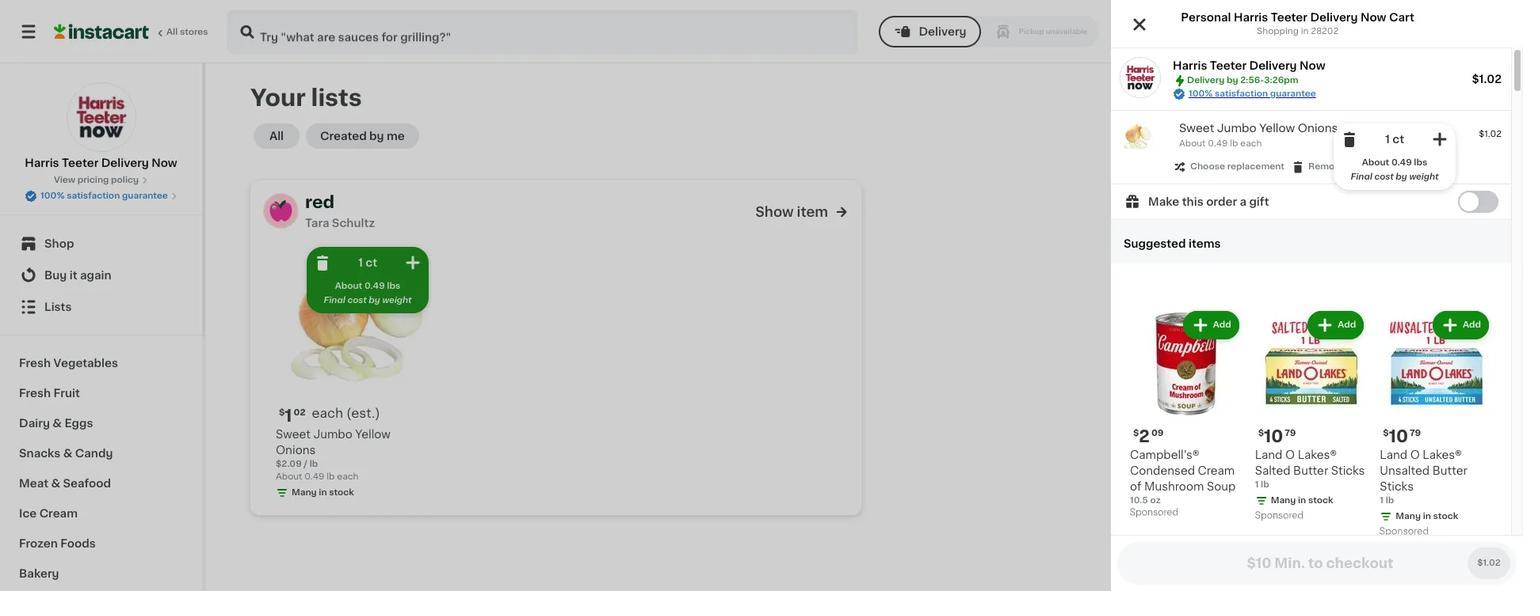 Task type: vqa. For each thing, say whether or not it's contained in the screenshot.
the rightmost "29"
no



Task type: locate. For each thing, give the bounding box(es) containing it.
land up unsalted at the bottom right
[[1380, 450, 1407, 461]]

0.49 up choose
[[1208, 139, 1228, 148]]

snacks & candy
[[19, 449, 113, 460]]

final down tara
[[324, 296, 345, 305]]

1 10 from the left
[[1264, 429, 1283, 445]]

1 horizontal spatial add button
[[1308, 312, 1364, 340]]

butter
[[1293, 466, 1328, 477], [1432, 466, 1467, 477]]

0 horizontal spatial butter
[[1293, 466, 1328, 477]]

0.49 right the remove
[[1391, 158, 1412, 167]]

1 inside land o lakes® unsalted butter sticks 1 lb
[[1380, 497, 1384, 505]]

increment quantity of sweet jumbo yellow onions image
[[403, 254, 422, 273]]

1 horizontal spatial yellow
[[1259, 123, 1295, 134]]

many in stock down 'land o lakes® salted butter sticks 1 lb'
[[1271, 497, 1333, 505]]

cost for increment quantity of sweet jumbo yellow onions image the remove sweet jumbo yellow onions "icon"
[[347, 296, 367, 305]]

2 horizontal spatial sponsored badge image
[[1380, 528, 1428, 537]]

many in stock down /
[[292, 489, 354, 498]]

stock down land o lakes® unsalted butter sticks 1 lb
[[1433, 513, 1458, 521]]

2 add from the left
[[1338, 321, 1356, 330]]

instacart logo image
[[54, 22, 149, 41]]

1 horizontal spatial 79
[[1410, 429, 1421, 438]]

0 horizontal spatial 100% satisfaction guarantee
[[40, 192, 168, 200]]

harris teeter delivery now logo image
[[66, 82, 136, 152]]

$ inside $ 2 09
[[1133, 429, 1139, 438]]

about
[[1179, 139, 1206, 148], [1362, 158, 1389, 167], [335, 282, 362, 291], [276, 473, 302, 482]]

lb
[[1230, 139, 1238, 148], [310, 460, 318, 469], [327, 473, 335, 482], [1261, 481, 1269, 490], [1386, 497, 1394, 505]]

100% satisfaction guarantee inside button
[[40, 192, 168, 200]]

add button for salted
[[1308, 312, 1364, 340]]

0 horizontal spatial cost
[[347, 296, 367, 305]]

1 vertical spatial teeter
[[1210, 60, 1247, 71]]

o inside 'land o lakes® salted butter sticks 1 lb'
[[1285, 450, 1295, 461]]

now down delivery by 2:43-3:13pm link
[[1300, 60, 1325, 71]]

land inside 'land o lakes® salted butter sticks 1 lb'
[[1255, 450, 1282, 461]]

0 horizontal spatial lakes®
[[1298, 450, 1337, 461]]

1 ct down schultz
[[358, 258, 377, 269]]

lbs for increment quantity of sweet jumbo yellow onions image
[[387, 282, 400, 291]]

sponsored badge image down oz
[[1130, 509, 1178, 518]]

1 horizontal spatial sponsored badge image
[[1255, 512, 1303, 521]]

0 vertical spatial fresh
[[19, 358, 51, 369]]

add for salted
[[1338, 321, 1356, 330]]

now inside personal harris teeter delivery now cart shopping in 28202
[[1361, 12, 1386, 23]]

cost down schultz
[[347, 296, 367, 305]]

yellow inside sweet jumbo yellow onions $2.09 / lb about 0.49 lb each
[[355, 429, 391, 441]]

harris up view at the top of the page
[[25, 158, 59, 169]]

sweet inside sweet jumbo yellow onions $2.09 / lb about 0.49 lb each
[[276, 429, 311, 441]]

2 o from the left
[[1410, 450, 1420, 461]]

increment quantity of sweet jumbo yellow onions image
[[1430, 130, 1449, 149]]

sponsored badge image down salted
[[1255, 512, 1303, 521]]

add button for unsalted
[[1433, 312, 1489, 340]]

2 10 from the left
[[1389, 429, 1408, 445]]

1 horizontal spatial 100%
[[1189, 90, 1213, 98]]

stock for land o lakes® salted butter sticks
[[1308, 497, 1333, 505]]

ct
[[1393, 134, 1404, 145], [366, 258, 377, 269]]

about 0.49 lbs final cost by weight for increment quantity of sweet jumbo yellow onions image the remove sweet jumbo yellow onions "icon"
[[324, 282, 412, 305]]

0 vertical spatial each
[[1240, 139, 1262, 148]]

$1.02 inside product group
[[1479, 130, 1502, 139]]

28202 down personal
[[1145, 25, 1183, 37]]

1 vertical spatial remove sweet jumbo yellow onions image
[[313, 254, 332, 273]]

lbs inside product group
[[1414, 158, 1427, 167]]

created by me button
[[306, 124, 419, 149]]

delivery inside button
[[919, 26, 966, 37]]

1 horizontal spatial sticks
[[1380, 482, 1414, 493]]

sponsored badge image for land o lakes® salted butter sticks
[[1255, 512, 1303, 521]]

& left the candy
[[63, 449, 72, 460]]

butter inside 'land o lakes® salted butter sticks 1 lb'
[[1293, 466, 1328, 477]]

0 horizontal spatial stock
[[329, 489, 354, 498]]

weight for increment quantity of sweet jumbo yellow onions icon
[[1409, 173, 1439, 181]]

0 horizontal spatial 100%
[[40, 192, 65, 200]]

satisfaction
[[1215, 90, 1268, 98], [67, 192, 120, 200]]

sticks inside 'land o lakes® salted butter sticks 1 lb'
[[1331, 466, 1365, 477]]

1 vertical spatial each
[[312, 407, 343, 420]]

jumbo for sweet jumbo yellow onions $2.09 / lb about 0.49 lb each
[[313, 429, 352, 441]]

02
[[294, 409, 305, 418]]

1 $ 10 79 from the left
[[1258, 429, 1296, 445]]

now
[[1361, 12, 1386, 23], [1300, 60, 1325, 71], [152, 158, 177, 169]]

harris up the shopping
[[1234, 12, 1268, 23]]

final inside product group
[[1351, 173, 1372, 181]]

0 horizontal spatial ct
[[366, 258, 377, 269]]

weight
[[1409, 173, 1439, 181], [382, 296, 412, 305]]

ct left increment quantity of sweet jumbo yellow onions image
[[366, 258, 377, 269]]

0 vertical spatial satisfaction
[[1215, 90, 1268, 98]]

1 horizontal spatial satisfaction
[[1215, 90, 1268, 98]]

2 add button from the left
[[1308, 312, 1364, 340]]

1 vertical spatial final
[[324, 296, 345, 305]]

remove sweet jumbo yellow onions image down tara
[[313, 254, 332, 273]]

0 horizontal spatial yellow
[[355, 429, 391, 441]]

cost inside product group
[[1374, 173, 1394, 181]]

& left eggs
[[53, 418, 62, 429]]

teeter up pricing
[[62, 158, 99, 169]]

2 horizontal spatial now
[[1361, 12, 1386, 23]]

2 lakes® from the left
[[1423, 450, 1462, 461]]

jumbo inside sweet jumbo yellow onions about 0.49 lb each
[[1217, 123, 1257, 134]]

suggested
[[1124, 238, 1186, 249]]

each down $1.02 each (estimated) element
[[337, 473, 358, 482]]

1 horizontal spatial stock
[[1308, 497, 1333, 505]]

stores
[[180, 28, 208, 36]]

79
[[1285, 429, 1296, 438], [1410, 429, 1421, 438]]

delivery by 2:43-3:13pm link
[[1233, 22, 1408, 41]]

land
[[1255, 450, 1282, 461], [1380, 450, 1407, 461]]

ct for increment quantity of sweet jumbo yellow onions icon
[[1393, 134, 1404, 145]]

1 vertical spatial cream
[[39, 509, 78, 520]]

0 vertical spatial cream
[[1198, 466, 1235, 477]]

delivery by 2:43-3:13pm
[[1259, 25, 1408, 37]]

0 horizontal spatial 1 ct
[[358, 258, 377, 269]]

o for unsalted
[[1410, 450, 1420, 461]]

0 horizontal spatial all
[[166, 28, 178, 36]]

0 horizontal spatial satisfaction
[[67, 192, 120, 200]]

100% satisfaction guarantee down 2:56-
[[1189, 90, 1316, 98]]

1 horizontal spatial land
[[1380, 450, 1407, 461]]

many in stock
[[292, 489, 354, 498], [1271, 497, 1333, 505], [1396, 513, 1458, 521]]

1 horizontal spatial 100% satisfaction guarantee
[[1189, 90, 1316, 98]]

1 horizontal spatial cost
[[1374, 173, 1394, 181]]

None search field
[[227, 10, 859, 54]]

many down land o lakes® unsalted butter sticks 1 lb
[[1396, 513, 1421, 521]]

1 land from the left
[[1255, 450, 1282, 461]]

sticks inside land o lakes® unsalted butter sticks 1 lb
[[1380, 482, 1414, 493]]

0 horizontal spatial $ 10 79
[[1258, 429, 1296, 445]]

cost
[[1374, 173, 1394, 181], [347, 296, 367, 305]]

stock down sweet jumbo yellow onions $2.09 / lb about 0.49 lb each
[[329, 489, 354, 498]]

add button
[[1183, 312, 1239, 340], [1308, 312, 1364, 340], [1433, 312, 1489, 340]]

2 79 from the left
[[1410, 429, 1421, 438]]

shopping
[[1257, 27, 1299, 36]]

o up salted
[[1285, 450, 1295, 461]]

0 vertical spatial 1 ct
[[1385, 134, 1404, 145]]

weight down increment quantity of sweet jumbo yellow onions image
[[382, 296, 412, 305]]

land for land o lakes® salted butter sticks
[[1255, 450, 1282, 461]]

10 up salted
[[1264, 429, 1283, 445]]

1 horizontal spatial cream
[[1198, 466, 1235, 477]]

bakery link
[[10, 559, 193, 590]]

final right remove button
[[1351, 173, 1372, 181]]

0 vertical spatial onions
[[1298, 123, 1338, 134]]

fresh up fresh fruit
[[19, 358, 51, 369]]

0 horizontal spatial about 0.49 lbs final cost by weight
[[324, 282, 412, 305]]

yellow
[[1259, 123, 1295, 134], [355, 429, 391, 441]]

personal
[[1181, 12, 1231, 23]]

1 vertical spatial $1.02
[[1479, 130, 1502, 139]]

o inside land o lakes® unsalted butter sticks 1 lb
[[1410, 450, 1420, 461]]

1 vertical spatial now
[[1300, 60, 1325, 71]]

28202
[[1145, 25, 1183, 37], [1311, 27, 1339, 36]]

created by me
[[320, 131, 405, 142]]

2 horizontal spatial add button
[[1433, 312, 1489, 340]]

all stores link
[[54, 10, 209, 54]]

about 0.49 lbs final cost by weight down increment quantity of sweet jumbo yellow onions icon
[[1351, 158, 1439, 181]]

remove sweet jumbo yellow onions image inside product group
[[1340, 130, 1359, 149]]

0 horizontal spatial 79
[[1285, 429, 1296, 438]]

2
[[1139, 429, 1150, 445]]

1 left increment quantity of sweet jumbo yellow onions icon
[[1385, 134, 1390, 145]]

all down your
[[269, 131, 284, 142]]

unsalted
[[1380, 466, 1430, 477]]

cost right remove button
[[1374, 173, 1394, 181]]

lakes® inside land o lakes® unsalted butter sticks 1 lb
[[1423, 450, 1462, 461]]

all for all stores
[[166, 28, 178, 36]]

of
[[1130, 482, 1141, 493]]

1 horizontal spatial lbs
[[1414, 158, 1427, 167]]

1 vertical spatial lbs
[[387, 282, 400, 291]]

0 vertical spatial sticks
[[1331, 466, 1365, 477]]

0 vertical spatial weight
[[1409, 173, 1439, 181]]

ct left increment quantity of sweet jumbo yellow onions icon
[[1393, 134, 1404, 145]]

lb down salted
[[1261, 481, 1269, 490]]

2 land from the left
[[1380, 450, 1407, 461]]

guarantee inside 100% satisfaction guarantee link
[[1270, 90, 1316, 98]]

in down land o lakes® unsalted butter sticks 1 lb
[[1423, 513, 1431, 521]]

100% down delivery by 2:56-3:26pm
[[1189, 90, 1213, 98]]

2 horizontal spatial add
[[1463, 321, 1481, 330]]

harris teeter delivery now
[[1173, 60, 1325, 71], [25, 158, 177, 169]]

1 ct left increment quantity of sweet jumbo yellow onions icon
[[1385, 134, 1404, 145]]

sweet jumbo yellow onions button
[[1179, 122, 1338, 135]]

1 horizontal spatial about 0.49 lbs final cost by weight
[[1351, 158, 1439, 181]]

sticks left unsalted at the bottom right
[[1331, 466, 1365, 477]]

harris
[[1234, 12, 1268, 23], [1173, 60, 1207, 71], [25, 158, 59, 169]]

2 horizontal spatial many in stock
[[1396, 513, 1458, 521]]

1 butter from the left
[[1293, 466, 1328, 477]]

2 $ 10 79 from the left
[[1383, 429, 1421, 445]]

1 horizontal spatial all
[[269, 131, 284, 142]]

2 horizontal spatial stock
[[1433, 513, 1458, 521]]

about up choose
[[1179, 139, 1206, 148]]

lb inside sweet jumbo yellow onions about 0.49 lb each
[[1230, 139, 1238, 148]]

$ 10 79 up unsalted at the bottom right
[[1383, 429, 1421, 445]]

1 vertical spatial onions
[[276, 445, 316, 456]]

lb inside land o lakes® unsalted butter sticks 1 lb
[[1386, 497, 1394, 505]]

0 horizontal spatial add button
[[1183, 312, 1239, 340]]

1 horizontal spatial $ 10 79
[[1383, 429, 1421, 445]]

now up 100% satisfaction guarantee button on the top of the page
[[152, 158, 177, 169]]

09
[[1151, 429, 1164, 438]]

cart
[[1389, 12, 1414, 23]]

weight for increment quantity of sweet jumbo yellow onions image
[[382, 296, 412, 305]]

$ up salted
[[1258, 429, 1264, 438]]

0 vertical spatial 100%
[[1189, 90, 1213, 98]]

yellow down 100% satisfaction guarantee link
[[1259, 123, 1295, 134]]

butter for unsalted
[[1432, 466, 1467, 477]]

1 vertical spatial guarantee
[[122, 192, 168, 200]]

fresh
[[19, 358, 51, 369], [19, 388, 51, 399]]

many in stock down land o lakes® unsalted butter sticks 1 lb
[[1396, 513, 1458, 521]]

onions for sweet jumbo yellow onions about 0.49 lb each
[[1298, 123, 1338, 134]]

1 vertical spatial sweet
[[276, 429, 311, 441]]

each right 02
[[312, 407, 343, 420]]

by
[[1313, 25, 1328, 37], [1227, 76, 1238, 85], [369, 131, 384, 142], [1396, 173, 1407, 181], [369, 296, 380, 305]]

1 ct for increment quantity of sweet jumbo yellow onions image the remove sweet jumbo yellow onions "icon"
[[358, 258, 377, 269]]

land up salted
[[1255, 450, 1282, 461]]

foods
[[60, 539, 96, 550]]

0 horizontal spatial jumbo
[[313, 429, 352, 441]]

2 butter from the left
[[1432, 466, 1467, 477]]

by inside product group
[[1396, 173, 1407, 181]]

1 lakes® from the left
[[1298, 450, 1337, 461]]

a
[[1240, 197, 1246, 208]]

harris teeter delivery now up the view pricing policy link
[[25, 158, 177, 169]]

jumbo down 100% satisfaction guarantee link
[[1217, 123, 1257, 134]]

0 horizontal spatial land
[[1255, 450, 1282, 461]]

0 vertical spatial remove sweet jumbo yellow onions image
[[1340, 130, 1359, 149]]

o up unsalted at the bottom right
[[1410, 450, 1420, 461]]

2 vertical spatial teeter
[[62, 158, 99, 169]]

1 horizontal spatial now
[[1300, 60, 1325, 71]]

remove sweet jumbo yellow onions image
[[1340, 130, 1359, 149], [313, 254, 332, 273]]

1 vertical spatial 100% satisfaction guarantee
[[40, 192, 168, 200]]

$ left 02
[[279, 409, 285, 418]]

3 add button from the left
[[1433, 312, 1489, 340]]

1 vertical spatial 100%
[[40, 192, 65, 200]]

0 vertical spatial &
[[53, 418, 62, 429]]

sweet inside sweet jumbo yellow onions about 0.49 lb each
[[1179, 123, 1214, 134]]

frozen
[[19, 539, 58, 550]]

harris teeter delivery now up 2:56-
[[1173, 60, 1325, 71]]

$ 10 79
[[1258, 429, 1296, 445], [1383, 429, 1421, 445]]

shop link
[[10, 228, 193, 260]]

$ left 09
[[1133, 429, 1139, 438]]

lb inside 'land o lakes® salted butter sticks 1 lb'
[[1261, 481, 1269, 490]]

onions up $2.09 in the bottom of the page
[[276, 445, 316, 456]]

product group containing 2
[[1130, 308, 1242, 522]]

28202 right the shopping
[[1311, 27, 1339, 36]]

weight down increment quantity of sweet jumbo yellow onions icon
[[1409, 173, 1439, 181]]

many
[[292, 489, 317, 498], [1271, 497, 1296, 505], [1396, 513, 1421, 521]]

suggested items
[[1124, 238, 1221, 249]]

1 fresh from the top
[[19, 358, 51, 369]]

0 horizontal spatial teeter
[[62, 158, 99, 169]]

in down sweet jumbo yellow onions $2.09 / lb about 0.49 lb each
[[319, 489, 327, 498]]

lakes® inside 'land o lakes® salted butter sticks 1 lb'
[[1298, 450, 1337, 461]]

1 horizontal spatial add
[[1338, 321, 1356, 330]]

weight inside product group
[[1409, 173, 1439, 181]]

all inside button
[[269, 131, 284, 142]]

0 vertical spatial harris teeter delivery now
[[1173, 60, 1325, 71]]

1
[[1385, 134, 1390, 145], [358, 258, 363, 269], [285, 408, 292, 425], [1255, 481, 1259, 490], [1380, 497, 1384, 505]]

onions inside sweet jumbo yellow onions about 0.49 lb each
[[1298, 123, 1338, 134]]

frozen foods
[[19, 539, 96, 550]]

2 vertical spatial each
[[337, 473, 358, 482]]

remove sweet jumbo yellow onions image up the remove
[[1340, 130, 1359, 149]]

butter for salted
[[1293, 466, 1328, 477]]

about down $2.09 in the bottom of the page
[[276, 473, 302, 482]]

sponsored badge image for land o lakes® unsalted butter sticks
[[1380, 528, 1428, 537]]

1 horizontal spatial 10
[[1389, 429, 1408, 445]]

about 0.49 lbs final cost by weight
[[1351, 158, 1439, 181], [324, 282, 412, 305]]

now up 3:13pm
[[1361, 12, 1386, 23]]

in down 'land o lakes® salted butter sticks 1 lb'
[[1298, 497, 1306, 505]]

harris teeter delivery now image
[[1120, 58, 1160, 97]]

100% satisfaction guarantee down the view pricing policy link
[[40, 192, 168, 200]]

delivery button
[[879, 16, 981, 48]]

0 horizontal spatial remove sweet jumbo yellow onions image
[[313, 254, 332, 273]]

1 vertical spatial &
[[63, 449, 72, 460]]

0 horizontal spatial sticks
[[1331, 466, 1365, 477]]

sponsored badge image down land o lakes® unsalted butter sticks 1 lb
[[1380, 528, 1428, 537]]

sticks down unsalted at the bottom right
[[1380, 482, 1414, 493]]

1 79 from the left
[[1285, 429, 1296, 438]]

0 vertical spatial guarantee
[[1270, 90, 1316, 98]]

teeter up delivery by 2:56-3:26pm
[[1210, 60, 1247, 71]]

79 for salted
[[1285, 429, 1296, 438]]

fresh up dairy
[[19, 388, 51, 399]]

in right the shopping
[[1301, 27, 1309, 36]]

79 up 'land o lakes® salted butter sticks 1 lb'
[[1285, 429, 1296, 438]]

0 horizontal spatial weight
[[382, 296, 412, 305]]

snacks & candy link
[[10, 439, 193, 469]]

0 horizontal spatial many
[[292, 489, 317, 498]]

0 vertical spatial harris
[[1234, 12, 1268, 23]]

10 for land o lakes® unsalted butter sticks
[[1389, 429, 1408, 445]]

1 horizontal spatial many
[[1271, 497, 1296, 505]]

yellow inside sweet jumbo yellow onions about 0.49 lb each
[[1259, 123, 1295, 134]]

sponsored badge image
[[1130, 509, 1178, 518], [1255, 512, 1303, 521], [1380, 528, 1428, 537]]

lb down $1.02 each (estimated) element
[[327, 473, 335, 482]]

each inside sweet jumbo yellow onions about 0.49 lb each
[[1240, 139, 1262, 148]]

many down salted
[[1271, 497, 1296, 505]]

lb up "choose replacement"
[[1230, 139, 1238, 148]]

1 horizontal spatial ct
[[1393, 134, 1404, 145]]

2 vertical spatial now
[[152, 158, 177, 169]]

jumbo inside sweet jumbo yellow onions $2.09 / lb about 0.49 lb each
[[313, 429, 352, 441]]

$ 10 79 for land o lakes® salted butter sticks
[[1258, 429, 1296, 445]]

final inside product group
[[324, 296, 345, 305]]

100% down view at the top of the page
[[40, 192, 65, 200]]

sticks for land o lakes® unsalted butter sticks
[[1380, 482, 1414, 493]]

final for increment quantity of sweet jumbo yellow onions image the remove sweet jumbo yellow onions "icon"
[[324, 296, 345, 305]]

lbs inside product group
[[387, 282, 400, 291]]

0.49
[[1208, 139, 1228, 148], [1391, 158, 1412, 167], [364, 282, 385, 291], [305, 473, 324, 482]]

sweet down $ 1 02
[[276, 429, 311, 441]]

harris down the 28202 popup button
[[1173, 60, 1207, 71]]

1 left 02
[[285, 408, 292, 425]]

butter right salted
[[1293, 466, 1328, 477]]

1 add from the left
[[1213, 321, 1231, 330]]

onions inside sweet jumbo yellow onions $2.09 / lb about 0.49 lb each
[[276, 445, 316, 456]]

1 vertical spatial all
[[269, 131, 284, 142]]

by inside button
[[369, 131, 384, 142]]

3 add from the left
[[1463, 321, 1481, 330]]

$1.02 for about 0.49 lbs
[[1479, 130, 1502, 139]]

1 vertical spatial harris teeter delivery now
[[25, 158, 177, 169]]

sweet up choose
[[1179, 123, 1214, 134]]

many down /
[[292, 489, 317, 498]]

0.49 down /
[[305, 473, 324, 482]]

delivery
[[1310, 12, 1358, 23], [1259, 25, 1310, 37], [919, 26, 966, 37], [1249, 60, 1297, 71], [1187, 76, 1224, 85], [101, 158, 149, 169]]

& for dairy
[[53, 418, 62, 429]]

1 vertical spatial 1 ct
[[358, 258, 377, 269]]

land inside land o lakes® unsalted butter sticks 1 lb
[[1380, 450, 1407, 461]]

2 fresh from the top
[[19, 388, 51, 399]]

salted
[[1255, 466, 1290, 477]]

product group containing 1
[[276, 244, 432, 503]]

remove sweet jumbo yellow onions image for increment quantity of sweet jumbo yellow onions icon
[[1340, 130, 1359, 149]]

1 horizontal spatial harris teeter delivery now
[[1173, 60, 1325, 71]]

product group
[[276, 244, 432, 503], [1130, 308, 1242, 522], [1255, 308, 1367, 525], [1380, 308, 1492, 541]]

butter inside land o lakes® unsalted butter sticks 1 lb
[[1432, 466, 1467, 477]]

items
[[1189, 238, 1221, 249]]

meat & seafood
[[19, 479, 111, 490]]

0 horizontal spatial sponsored badge image
[[1130, 509, 1178, 518]]

$ 10 79 for land o lakes® unsalted butter sticks
[[1383, 429, 1421, 445]]

1 down salted
[[1255, 481, 1259, 490]]

oz
[[1150, 497, 1161, 505]]

by for 2:43-
[[1313, 25, 1328, 37]]

remove sweet jumbo yellow onions image for increment quantity of sweet jumbo yellow onions image
[[313, 254, 332, 273]]

about 0.49 lbs final cost by weight inside product group
[[1351, 158, 1439, 181]]

10.5
[[1130, 497, 1148, 505]]

0 horizontal spatial final
[[324, 296, 345, 305]]

1 horizontal spatial jumbo
[[1217, 123, 1257, 134]]

by for me
[[369, 131, 384, 142]]

o for salted
[[1285, 450, 1295, 461]]

1 vertical spatial cost
[[347, 296, 367, 305]]

1 inside product group
[[1385, 134, 1390, 145]]

cream up soup
[[1198, 466, 1235, 477]]

butter right unsalted at the bottom right
[[1432, 466, 1467, 477]]

guarantee down 3:26pm
[[1270, 90, 1316, 98]]

0 horizontal spatial many in stock
[[292, 489, 354, 498]]

each down sweet jumbo yellow onions button
[[1240, 139, 1262, 148]]

0 vertical spatial sweet
[[1179, 123, 1214, 134]]

onions for sweet jumbo yellow onions $2.09 / lb about 0.49 lb each
[[276, 445, 316, 456]]

2:43-
[[1331, 25, 1364, 37]]

choose replacement button
[[1173, 160, 1285, 174]]

& right meat
[[51, 479, 60, 490]]

in
[[1301, 27, 1309, 36], [319, 489, 327, 498], [1298, 497, 1306, 505], [1423, 513, 1431, 521]]

$ for land o lakes® unsalted butter sticks
[[1383, 429, 1389, 438]]

1 o from the left
[[1285, 450, 1295, 461]]

79 up unsalted at the bottom right
[[1410, 429, 1421, 438]]

guarantee down policy
[[122, 192, 168, 200]]

harris inside personal harris teeter delivery now cart shopping in 28202
[[1234, 12, 1268, 23]]

satisfaction down delivery by 2:56-3:26pm
[[1215, 90, 1268, 98]]

each (est.)
[[312, 407, 380, 420]]

teeter inside personal harris teeter delivery now cart shopping in 28202
[[1271, 12, 1308, 23]]

0 horizontal spatial o
[[1285, 450, 1295, 461]]

fresh vegetables
[[19, 358, 118, 369]]

$ 1 02
[[279, 408, 305, 425]]

yellow down (est.) at bottom
[[355, 429, 391, 441]]

100% satisfaction guarantee
[[1189, 90, 1316, 98], [40, 192, 168, 200]]

satisfaction down pricing
[[67, 192, 120, 200]]

jumbo down each (est.)
[[313, 429, 352, 441]]

lb down unsalted at the bottom right
[[1386, 497, 1394, 505]]

1 horizontal spatial 28202
[[1311, 27, 1339, 36]]

0 vertical spatial all
[[166, 28, 178, 36]]

all left stores
[[166, 28, 178, 36]]

1 ct inside product group
[[1385, 134, 1404, 145]]

1 vertical spatial about 0.49 lbs final cost by weight
[[324, 282, 412, 305]]

teeter up the shopping
[[1271, 12, 1308, 23]]

1 vertical spatial satisfaction
[[67, 192, 120, 200]]

pricing
[[77, 176, 109, 185]]

10 up unsalted at the bottom right
[[1389, 429, 1408, 445]]

100%
[[1189, 90, 1213, 98], [40, 192, 65, 200]]

1 horizontal spatial many in stock
[[1271, 497, 1333, 505]]

0 horizontal spatial 10
[[1264, 429, 1283, 445]]



Task type: describe. For each thing, give the bounding box(es) containing it.
$ 2 09
[[1133, 429, 1164, 445]]

/
[[304, 460, 308, 469]]

many in stock for land o lakes® unsalted butter sticks
[[1396, 513, 1458, 521]]

campbell's® condensed cream of mushroom soup 10.5 oz
[[1130, 450, 1236, 505]]

buy it again
[[44, 270, 111, 281]]

seafood
[[63, 479, 111, 490]]

yellow for sweet jumbo yellow onions about 0.49 lb each
[[1259, 123, 1295, 134]]

delivery inside personal harris teeter delivery now cart shopping in 28202
[[1310, 12, 1358, 23]]

1 inside 'land o lakes® salted butter sticks 1 lb'
[[1255, 481, 1259, 490]]

cream inside campbell's® condensed cream of mushroom soup 10.5 oz
[[1198, 466, 1235, 477]]

28202 button
[[1119, 10, 1214, 54]]

frozen foods link
[[10, 529, 193, 559]]

many in stock for land o lakes® salted butter sticks
[[1271, 497, 1333, 505]]

0.49 inside sweet jumbo yellow onions about 0.49 lb each
[[1208, 139, 1228, 148]]

me
[[387, 131, 405, 142]]

28202 inside popup button
[[1145, 25, 1183, 37]]

sticks for land o lakes® salted butter sticks
[[1331, 466, 1365, 477]]

replacement
[[1227, 162, 1285, 171]]

all button
[[254, 124, 300, 149]]

delivery by 2:56-3:26pm
[[1187, 76, 1298, 85]]

$ for land o lakes® salted butter sticks
[[1258, 429, 1264, 438]]

100% satisfaction guarantee button
[[25, 187, 177, 203]]

cost for the remove sweet jumbo yellow onions "icon" within the product group
[[1374, 173, 1394, 181]]

0.49 inside sweet jumbo yellow onions $2.09 / lb about 0.49 lb each
[[305, 473, 324, 482]]

item
[[797, 206, 828, 219]]

jumbo for sweet jumbo yellow onions about 0.49 lb each
[[1217, 123, 1257, 134]]

about inside sweet jumbo yellow onions about 0.49 lb each
[[1179, 139, 1206, 148]]

(est.)
[[346, 407, 380, 420]]

stock for land o lakes® unsalted butter sticks
[[1433, 513, 1458, 521]]

many for land o lakes® salted butter sticks
[[1271, 497, 1296, 505]]

fruit
[[54, 388, 80, 399]]

1 ct for the remove sweet jumbo yellow onions "icon" within the product group
[[1385, 134, 1404, 145]]

red tara schultz
[[305, 194, 375, 229]]

ice cream link
[[10, 499, 193, 529]]

again
[[80, 270, 111, 281]]

vegetables
[[54, 358, 118, 369]]

view pricing policy
[[54, 176, 139, 185]]

sweet jumbo yellow onions $2.09 / lb about 0.49 lb each
[[276, 429, 391, 482]]

add for unsalted
[[1463, 321, 1481, 330]]

ice
[[19, 509, 37, 520]]

2:56-
[[1240, 76, 1264, 85]]

fresh vegetables link
[[10, 349, 193, 379]]

gift
[[1249, 197, 1269, 208]]

3:26pm
[[1264, 76, 1298, 85]]

sponsored badge image for campbell's® condensed cream of mushroom soup
[[1130, 509, 1178, 518]]

land for land o lakes® unsalted butter sticks
[[1380, 450, 1407, 461]]

$1.02 for delivery by 2:56-3:26pm
[[1472, 74, 1502, 85]]

final for the remove sweet jumbo yellow onions "icon" within the product group
[[1351, 173, 1372, 181]]

buy
[[44, 270, 67, 281]]

1 down schultz
[[358, 258, 363, 269]]

about inside sweet jumbo yellow onions $2.09 / lb about 0.49 lb each
[[276, 473, 302, 482]]

choose replacement
[[1190, 162, 1285, 171]]

lb right /
[[310, 460, 318, 469]]

& for meat
[[51, 479, 60, 490]]

shop
[[44, 239, 74, 250]]

each inside sweet jumbo yellow onions $2.09 / lb about 0.49 lb each
[[337, 473, 358, 482]]

about 0.49 lbs final cost by weight for the remove sweet jumbo yellow onions "icon" within the product group
[[1351, 158, 1439, 181]]

teeter inside "harris teeter delivery now" link
[[62, 158, 99, 169]]

this
[[1182, 197, 1203, 208]]

lists
[[44, 302, 72, 313]]

about right the remove
[[1362, 158, 1389, 167]]

satisfaction inside button
[[67, 192, 120, 200]]

79 for unsalted
[[1410, 429, 1421, 438]]

lakes® for salted
[[1298, 450, 1337, 461]]

it
[[70, 270, 77, 281]]

lakes® for unsalted
[[1423, 450, 1462, 461]]

eggs
[[64, 418, 93, 429]]

0 horizontal spatial harris teeter delivery now
[[25, 158, 177, 169]]

harris teeter delivery now link
[[25, 82, 177, 171]]

fresh fruit link
[[10, 379, 193, 409]]

campbell's®
[[1130, 450, 1199, 461]]

remove
[[1308, 162, 1345, 171]]

order
[[1206, 197, 1237, 208]]

$2.09
[[276, 460, 302, 469]]

all for all
[[269, 131, 284, 142]]

choose
[[1190, 162, 1225, 171]]

about down schultz
[[335, 282, 362, 291]]

sweet jumbo yellow onions image
[[1120, 120, 1154, 154]]

$ for campbell's® condensed cream of mushroom soup
[[1133, 429, 1139, 438]]

created
[[320, 131, 367, 142]]

show item
[[755, 206, 828, 219]]

make this order a gift
[[1148, 197, 1269, 208]]

0.49 down schultz
[[364, 282, 385, 291]]

view
[[54, 176, 75, 185]]

0 horizontal spatial now
[[152, 158, 177, 169]]

land o lakes® salted butter sticks 1 lb
[[1255, 450, 1365, 490]]

fresh for fresh vegetables
[[19, 358, 51, 369]]

$1.02 each (estimated) element
[[276, 407, 432, 427]]

remove button
[[1291, 160, 1345, 174]]

ice cream
[[19, 509, 78, 520]]

your
[[250, 86, 306, 109]]

dairy & eggs
[[19, 418, 93, 429]]

snacks
[[19, 449, 60, 460]]

land o lakes® unsalted butter sticks 1 lb
[[1380, 450, 1467, 505]]

personal harris teeter delivery now cart shopping in 28202
[[1181, 12, 1414, 36]]

tara
[[305, 218, 329, 229]]

by for 2:56-
[[1227, 76, 1238, 85]]

yellow for sweet jumbo yellow onions $2.09 / lb about 0.49 lb each
[[355, 429, 391, 441]]

sweet for sweet jumbo yellow onions $2.09 / lb about 0.49 lb each
[[276, 429, 311, 441]]

100% satisfaction guarantee link
[[1189, 88, 1316, 101]]

service type group
[[879, 16, 1100, 48]]

lists
[[311, 86, 362, 109]]

lists link
[[10, 292, 193, 323]]

view pricing policy link
[[54, 174, 148, 187]]

1 add button from the left
[[1183, 312, 1239, 340]]

policy
[[111, 176, 139, 185]]

show
[[755, 206, 794, 219]]

10 for land o lakes® salted butter sticks
[[1264, 429, 1283, 445]]

& for snacks
[[63, 449, 72, 460]]

buy it again link
[[10, 260, 193, 292]]

100% inside button
[[40, 192, 65, 200]]

meat
[[19, 479, 48, 490]]

red
[[305, 194, 334, 211]]

many for land o lakes® unsalted butter sticks
[[1396, 513, 1421, 521]]

all stores
[[166, 28, 208, 36]]

your lists
[[250, 86, 362, 109]]

sweet jumbo yellow onions about 0.49 lb each
[[1179, 123, 1338, 148]]

sweet for sweet jumbo yellow onions about 0.49 lb each
[[1179, 123, 1214, 134]]

product group
[[1111, 111, 1511, 190]]

3:13pm
[[1364, 25, 1408, 37]]

each inside $1.02 each (estimated) element
[[312, 407, 343, 420]]

soup
[[1207, 482, 1236, 493]]

28202 inside personal harris teeter delivery now cart shopping in 28202
[[1311, 27, 1339, 36]]

0 horizontal spatial harris
[[25, 158, 59, 169]]

1 vertical spatial harris
[[1173, 60, 1207, 71]]

in inside personal harris teeter delivery now cart shopping in 28202
[[1301, 27, 1309, 36]]

lbs for increment quantity of sweet jumbo yellow onions icon
[[1414, 158, 1427, 167]]

condensed
[[1130, 466, 1195, 477]]

many inside product group
[[292, 489, 317, 498]]

0 vertical spatial 100% satisfaction guarantee
[[1189, 90, 1316, 98]]

ct for increment quantity of sweet jumbo yellow onions image
[[366, 258, 377, 269]]

1 horizontal spatial teeter
[[1210, 60, 1247, 71]]

$ inside $ 1 02
[[279, 409, 285, 418]]

fresh fruit
[[19, 388, 80, 399]]

meat & seafood link
[[10, 469, 193, 499]]

fresh for fresh fruit
[[19, 388, 51, 399]]

dairy & eggs link
[[10, 409, 193, 439]]

guarantee inside 100% satisfaction guarantee button
[[122, 192, 168, 200]]

candy
[[75, 449, 113, 460]]



